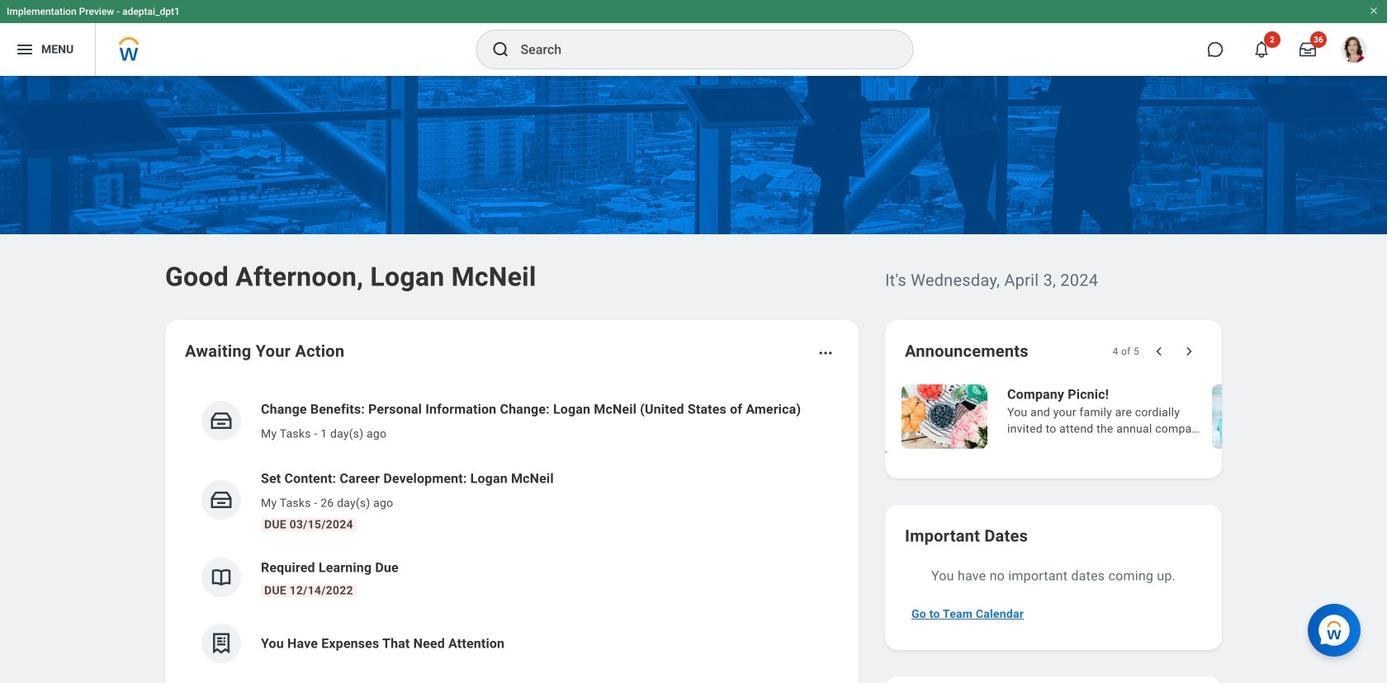 Task type: vqa. For each thing, say whether or not it's contained in the screenshot.
REGION
no



Task type: describe. For each thing, give the bounding box(es) containing it.
Search Workday  search field
[[521, 31, 879, 68]]

book open image
[[209, 566, 234, 590]]

search image
[[491, 40, 511, 59]]

2 inbox image from the top
[[209, 488, 234, 513]]

profile logan mcneil image
[[1341, 36, 1367, 66]]

notifications large image
[[1253, 41, 1270, 58]]



Task type: locate. For each thing, give the bounding box(es) containing it.
1 vertical spatial inbox image
[[209, 488, 234, 513]]

0 vertical spatial inbox image
[[209, 409, 234, 433]]

chevron left small image
[[1151, 343, 1168, 360]]

inbox image
[[209, 409, 234, 433], [209, 488, 234, 513]]

list
[[0, 383, 1387, 459], [185, 386, 839, 677]]

main content
[[0, 76, 1387, 684]]

dashboard expenses image
[[209, 632, 234, 656]]

chevron right small image
[[1181, 343, 1197, 360]]

status
[[1113, 345, 1139, 358]]

justify image
[[15, 40, 35, 59]]

1 inbox image from the top
[[209, 409, 234, 433]]

banner
[[0, 0, 1387, 76]]

inbox large image
[[1300, 41, 1316, 58]]

close environment banner image
[[1369, 6, 1379, 16]]



